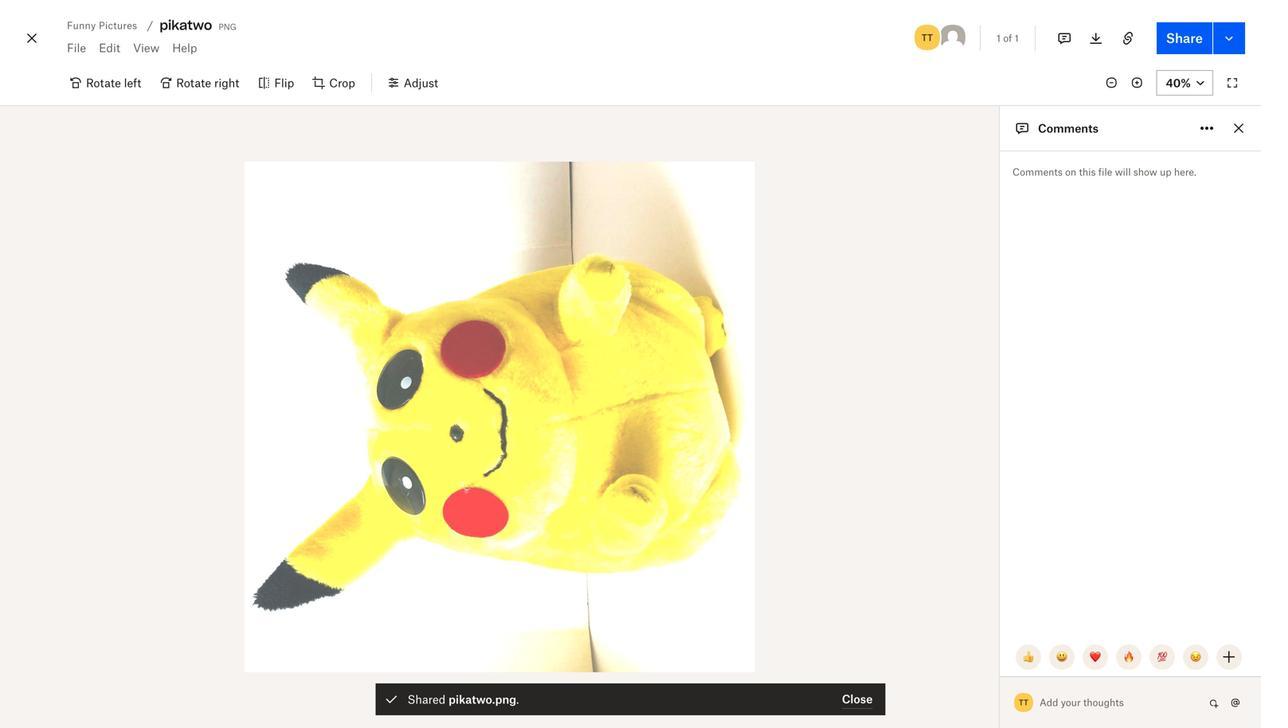 Task type: vqa. For each thing, say whether or not it's contained in the screenshot.
Delete button at top
no



Task type: locate. For each thing, give the bounding box(es) containing it.
2 rotate from the left
[[176, 76, 211, 90]]

1 horizontal spatial rotate
[[176, 76, 211, 90]]

file
[[1099, 166, 1113, 178]]

💯 button
[[1150, 645, 1176, 670]]

rotate left left
[[86, 76, 121, 90]]

comments
[[1039, 122, 1099, 135], [1013, 166, 1063, 178]]

1
[[997, 32, 1001, 44], [1015, 32, 1019, 44]]

close right sidebar image
[[1230, 119, 1249, 138]]

rotate
[[86, 76, 121, 90], [176, 76, 211, 90]]

1 horizontal spatial 1
[[1015, 32, 1019, 44]]

comments up on
[[1039, 122, 1099, 135]]

add your thoughts
[[1040, 697, 1124, 709]]

👍
[[1023, 651, 1035, 664]]

👍 button
[[1016, 645, 1042, 670]]

tt
[[922, 31, 933, 44], [1019, 698, 1029, 708]]

0 horizontal spatial rotate
[[86, 76, 121, 90]]

pikatwo.png
[[449, 693, 517, 707]]

on
[[1066, 166, 1077, 178]]

of
[[1004, 32, 1013, 44]]

tt inside button
[[922, 31, 933, 44]]

adjust button
[[378, 70, 448, 96]]

comments left on
[[1013, 166, 1063, 178]]

view button
[[127, 35, 166, 61]]

file
[[67, 41, 86, 55]]

rotate inside button
[[86, 76, 121, 90]]

rotate for rotate left
[[86, 76, 121, 90]]

up
[[1160, 166, 1172, 178]]

1 rotate from the left
[[86, 76, 121, 90]]

1 vertical spatial comments
[[1013, 166, 1063, 178]]

1 horizontal spatial tt
[[1019, 698, 1029, 708]]

funny pictures
[[67, 20, 137, 31]]

edit
[[99, 41, 120, 55]]

0 horizontal spatial 1
[[997, 32, 1001, 44]]

2 1 from the left
[[1015, 32, 1019, 44]]

rotate right
[[176, 76, 239, 90]]

adjust
[[404, 76, 438, 90]]

rotate for rotate right
[[176, 76, 211, 90]]

alert
[[376, 684, 886, 716]]

close
[[842, 693, 873, 706]]

share button
[[1157, 22, 1213, 54]]

.
[[517, 693, 519, 707]]

0 vertical spatial tt
[[922, 31, 933, 44]]

right
[[214, 76, 239, 90]]

close button
[[842, 690, 873, 709]]

crop
[[329, 76, 355, 90]]

rotate inside button
[[176, 76, 211, 90]]

1 right of
[[1015, 32, 1019, 44]]

close image
[[22, 26, 41, 51]]

Add your thoughts text field
[[1041, 690, 1204, 716]]

0 horizontal spatial tt
[[922, 31, 933, 44]]

rotate left right
[[176, 76, 211, 90]]

😣
[[1191, 651, 1202, 664]]

0 vertical spatial comments
[[1039, 122, 1099, 135]]

1 left of
[[997, 32, 1001, 44]]

png
[[219, 19, 237, 32]]

add your thoughts image
[[1041, 694, 1192, 712]]



Task type: describe. For each thing, give the bounding box(es) containing it.
pictures
[[99, 20, 137, 31]]

view
[[133, 41, 160, 55]]

rotate left
[[86, 76, 141, 90]]

40%
[[1166, 76, 1192, 90]]

shared
[[408, 693, 446, 707]]

share
[[1167, 30, 1204, 46]]

1 vertical spatial tt
[[1019, 698, 1029, 708]]

comments for comments on this file will show up here.
[[1013, 166, 1063, 178]]

comments for comments
[[1039, 122, 1099, 135]]

/ pikatwo png
[[147, 17, 237, 33]]

/
[[147, 19, 153, 32]]

funny pictures button
[[61, 16, 144, 35]]

💯
[[1157, 651, 1168, 664]]

1 of 1
[[997, 32, 1019, 44]]

file button
[[61, 35, 93, 61]]

thoughts
[[1084, 697, 1124, 709]]

alert containing close
[[376, 684, 886, 716]]

😃 button
[[1050, 645, 1075, 670]]

shared pikatwo.png .
[[408, 693, 519, 707]]

your
[[1061, 697, 1081, 709]]

crop button
[[304, 70, 365, 96]]

flip button
[[249, 70, 304, 96]]

😣 button
[[1184, 645, 1209, 670]]

flip
[[274, 76, 294, 90]]

😃
[[1057, 651, 1068, 664]]

here.
[[1175, 166, 1197, 178]]

funny
[[67, 20, 96, 31]]

rotate left button
[[61, 70, 151, 96]]

will
[[1115, 166, 1131, 178]]

40% button
[[1157, 70, 1214, 96]]

show
[[1134, 166, 1158, 178]]

edit button
[[93, 35, 127, 61]]

this
[[1080, 166, 1096, 178]]

❤️
[[1090, 651, 1101, 664]]

1 1 from the left
[[997, 32, 1001, 44]]

left
[[124, 76, 141, 90]]

help
[[172, 41, 197, 55]]

rotate right button
[[151, 70, 249, 96]]

tt button
[[913, 23, 942, 52]]

comments on this file will show up here.
[[1013, 166, 1197, 178]]

help button
[[166, 35, 204, 61]]

pikatwo
[[160, 17, 212, 33]]

🔥 button
[[1117, 645, 1142, 670]]

🔥
[[1124, 651, 1135, 664]]

❤️ button
[[1083, 645, 1109, 670]]

add
[[1040, 697, 1059, 709]]



